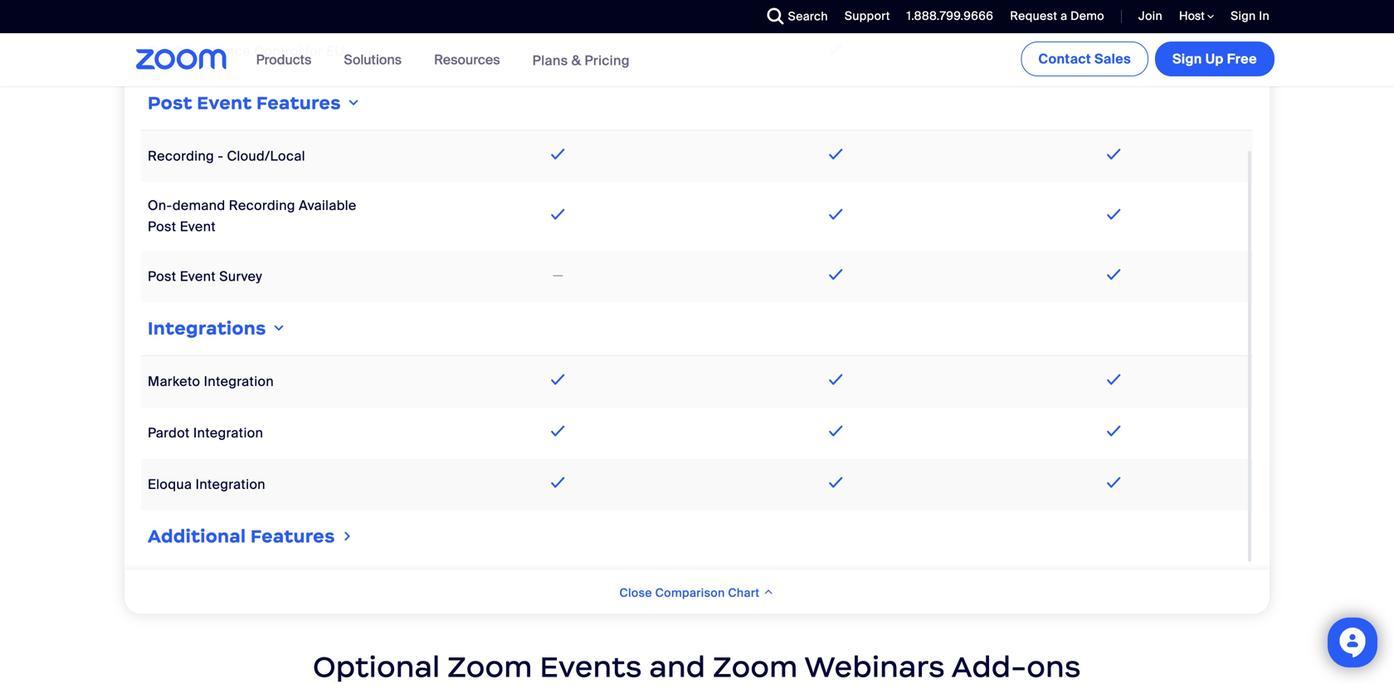 Task type: locate. For each thing, give the bounding box(es) containing it.
features
[[257, 92, 341, 114], [251, 525, 335, 548]]

&
[[572, 52, 581, 69]]

chart
[[728, 585, 760, 601]]

post event survey
[[148, 268, 262, 285]]

post inside cell
[[148, 92, 193, 114]]

right image
[[270, 322, 287, 335], [341, 528, 354, 545]]

join link left host
[[1126, 0, 1167, 33]]

zoom logo image
[[136, 49, 227, 70]]

resources button
[[434, 33, 508, 86]]

demand
[[173, 197, 225, 214]]

request a demo link
[[998, 0, 1109, 33], [1011, 8, 1105, 24]]

plans
[[533, 52, 568, 69]]

marketo integration
[[148, 373, 274, 390]]

close
[[620, 585, 652, 601]]

integration up additional features
[[196, 475, 266, 493]]

available
[[299, 197, 357, 214]]

event inside post event features cell
[[197, 92, 252, 114]]

product information navigation
[[244, 33, 642, 88]]

on-
[[148, 197, 173, 214]]

post down the zoom logo at the left top of page
[[148, 92, 193, 114]]

1 vertical spatial post
[[148, 218, 176, 235]]

sign
[[1231, 8, 1256, 24], [1173, 50, 1203, 68]]

integration down marketo integration in the bottom left of the page
[[193, 424, 263, 441]]

1 vertical spatial sign
[[1173, 50, 1203, 68]]

0 horizontal spatial right image
[[270, 322, 287, 335]]

solutions button
[[344, 33, 409, 86]]

1 vertical spatial features
[[251, 525, 335, 548]]

join link
[[1126, 0, 1167, 33], [1139, 8, 1163, 24]]

post
[[148, 92, 193, 114], [148, 218, 176, 235], [148, 268, 176, 285]]

1.888.799.9666 button
[[895, 0, 998, 33], [907, 8, 994, 24]]

a
[[1061, 8, 1068, 24]]

0 vertical spatial features
[[257, 92, 341, 114]]

sign left in
[[1231, 8, 1256, 24]]

right image inside 'additional features' cell
[[341, 528, 354, 545]]

on-demand recording available post event
[[148, 197, 357, 235]]

recording left -
[[148, 147, 214, 165]]

2 vertical spatial post
[[148, 268, 176, 285]]

event left survey
[[180, 268, 216, 285]]

0 vertical spatial sign
[[1231, 8, 1256, 24]]

join link up meetings navigation
[[1139, 8, 1163, 24]]

sign in link
[[1219, 0, 1278, 33], [1231, 8, 1270, 24]]

0 horizontal spatial sign
[[1173, 50, 1203, 68]]

1 vertical spatial right image
[[341, 528, 354, 545]]

0 vertical spatial post
[[148, 92, 193, 114]]

included image
[[1104, 0, 1125, 7], [825, 39, 847, 59], [547, 204, 569, 224], [1104, 204, 1125, 224], [1104, 264, 1125, 284], [547, 369, 569, 389], [825, 369, 847, 389], [547, 472, 569, 492]]

3 post from the top
[[148, 268, 176, 285]]

event for features
[[197, 92, 252, 114]]

included image
[[825, 0, 847, 7], [1104, 39, 1125, 59], [547, 144, 569, 164], [825, 144, 847, 164], [1104, 144, 1125, 164], [825, 204, 847, 224], [825, 264, 847, 284], [1104, 369, 1125, 389], [547, 421, 569, 441], [825, 421, 847, 441], [1104, 421, 1125, 441], [825, 472, 847, 492], [1104, 472, 1125, 492]]

sign left up
[[1173, 50, 1203, 68]]

integrations
[[148, 317, 266, 340]]

in
[[1260, 8, 1270, 24]]

-
[[218, 147, 224, 165]]

0 vertical spatial integration
[[204, 373, 274, 390]]

1 horizontal spatial recording
[[229, 197, 295, 214]]

cell
[[419, 34, 697, 69]]

sign inside sign up free button
[[1173, 50, 1203, 68]]

tax compliance control for eu
[[148, 42, 345, 60]]

support link
[[833, 0, 895, 33], [845, 8, 890, 24]]

sales
[[1095, 50, 1132, 68]]

recording down cloud/local
[[229, 197, 295, 214]]

search button
[[755, 0, 833, 33]]

products button
[[256, 33, 319, 86]]

0 vertical spatial event
[[197, 92, 252, 114]]

products
[[256, 51, 312, 68]]

integration
[[204, 373, 274, 390], [193, 424, 263, 441], [196, 475, 266, 493]]

right image inside integrations cell
[[270, 322, 287, 335]]

0 vertical spatial right image
[[270, 322, 287, 335]]

contact
[[1039, 50, 1092, 68]]

event
[[197, 92, 252, 114], [180, 218, 216, 235], [180, 268, 216, 285]]

2 vertical spatial integration
[[196, 475, 266, 493]]

recording - cloud/local
[[148, 147, 305, 165]]

1 horizontal spatial sign
[[1231, 8, 1256, 24]]

request a demo
[[1011, 8, 1105, 24]]

free
[[1228, 50, 1258, 68]]

resources
[[434, 51, 500, 68]]

join
[[1139, 8, 1163, 24]]

recording
[[148, 147, 214, 165], [229, 197, 295, 214]]

2 vertical spatial event
[[180, 268, 216, 285]]

1 vertical spatial recording
[[229, 197, 295, 214]]

post up integrations
[[148, 268, 176, 285]]

post down on-
[[148, 218, 176, 235]]

1 post from the top
[[148, 92, 193, 114]]

0 vertical spatial recording
[[148, 147, 214, 165]]

1 vertical spatial integration
[[193, 424, 263, 441]]

1 horizontal spatial right image
[[341, 528, 354, 545]]

integration up pardot integration
[[204, 373, 274, 390]]

contact sales link
[[1021, 42, 1149, 76]]

contact sales
[[1039, 50, 1132, 68]]

comparison
[[656, 585, 725, 601]]

0 horizontal spatial recording
[[148, 147, 214, 165]]

integration for pardot integration
[[193, 424, 263, 441]]

event down demand
[[180, 218, 216, 235]]

eloqua
[[148, 475, 192, 493]]

tax
[[148, 42, 170, 60]]

for
[[305, 42, 323, 60]]

event up recording - cloud/local in the top of the page
[[197, 92, 252, 114]]

sign for sign in
[[1231, 8, 1256, 24]]

1 vertical spatial event
[[180, 218, 216, 235]]

event for survey
[[180, 268, 216, 285]]

plans & pricing link
[[533, 52, 630, 69], [533, 52, 630, 69]]

marketo
[[148, 373, 200, 390]]

pardot integration
[[148, 424, 263, 441]]

up
[[1206, 50, 1224, 68]]

banner
[[116, 33, 1278, 88]]

integration for eloqua integration
[[196, 475, 266, 493]]

2 post from the top
[[148, 218, 176, 235]]

integration for marketo integration
[[204, 373, 274, 390]]



Task type: vqa. For each thing, say whether or not it's contained in the screenshot.
the Chart on the bottom
yes



Task type: describe. For each thing, give the bounding box(es) containing it.
right image for integrations
[[270, 322, 287, 335]]

survey
[[219, 268, 262, 285]]

demo
[[1071, 8, 1105, 24]]

compliance
[[173, 42, 251, 60]]

post event features cell
[[141, 84, 1254, 123]]

additional features cell
[[141, 517, 1254, 557]]

meetings navigation
[[1018, 33, 1278, 80]]

request
[[1011, 8, 1058, 24]]

post event features
[[148, 92, 341, 114]]

not included image
[[550, 266, 566, 286]]

recording inside on-demand recording available post event
[[229, 197, 295, 214]]

sign up free
[[1173, 50, 1258, 68]]

post inside on-demand recording available post event
[[148, 218, 176, 235]]

additional features
[[148, 525, 335, 548]]

right image for additional features
[[341, 528, 354, 545]]

solutions
[[344, 51, 402, 68]]

eloqua integration
[[148, 475, 266, 493]]

additional
[[148, 525, 246, 548]]

host button
[[1180, 8, 1215, 24]]

sign in
[[1231, 8, 1270, 24]]

post for post event survey
[[148, 268, 176, 285]]

host
[[1180, 8, 1208, 24]]

plans & pricing
[[533, 52, 630, 69]]

support
[[845, 8, 890, 24]]

event inside on-demand recording available post event
[[180, 218, 216, 235]]

banner containing contact sales
[[116, 33, 1278, 88]]

1.888.799.9666
[[907, 8, 994, 24]]

pardot
[[148, 424, 190, 441]]

close comparison chart
[[620, 585, 763, 601]]

pricing
[[585, 52, 630, 69]]

eu
[[326, 42, 345, 60]]

sign up free button
[[1156, 42, 1275, 76]]

cloud/local
[[227, 147, 305, 165]]

control
[[254, 42, 302, 60]]

integrations cell
[[141, 309, 1254, 349]]

post for post event features
[[148, 92, 193, 114]]

sign for sign up free
[[1173, 50, 1203, 68]]

search
[[788, 9, 828, 24]]

right image
[[345, 96, 362, 110]]



